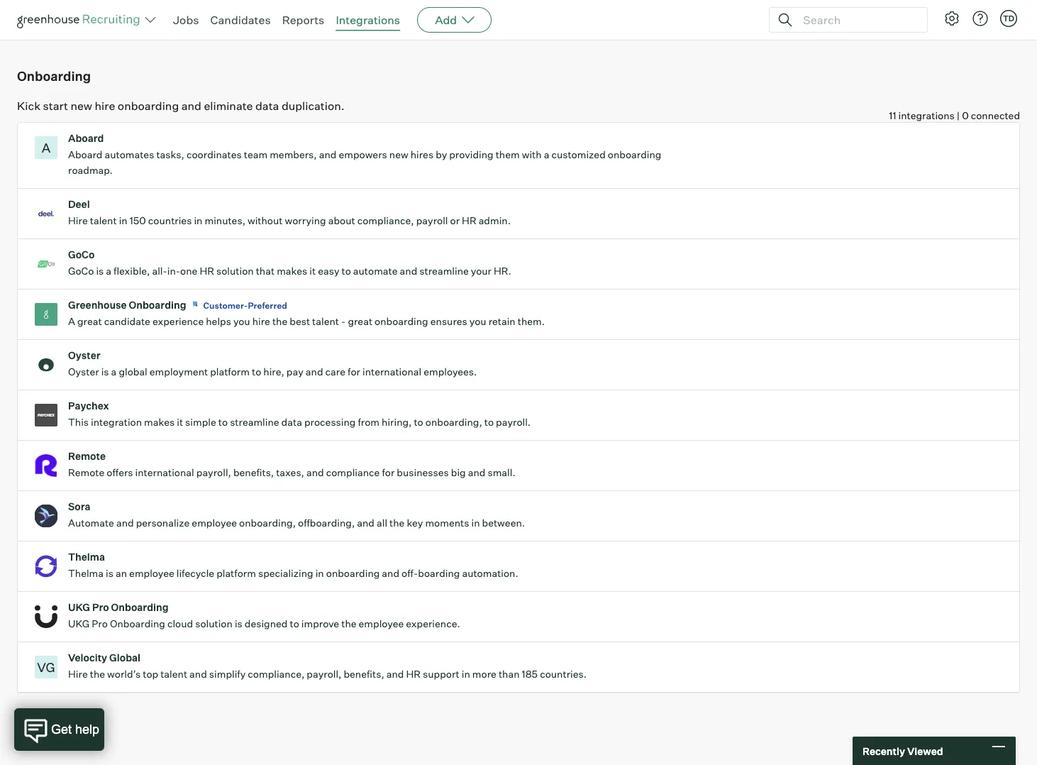 Task type: locate. For each thing, give the bounding box(es) containing it.
all
[[377, 517, 388, 529]]

to left improve
[[290, 618, 299, 630]]

simple
[[185, 416, 216, 428]]

thelma left 'an'
[[68, 567, 104, 580]]

1 horizontal spatial for
[[382, 466, 395, 479]]

1 pro from the top
[[92, 601, 109, 614]]

integrations link left jobs link
[[110, 5, 172, 19]]

countries.
[[540, 668, 587, 680]]

0 vertical spatial talent
[[90, 214, 117, 227]]

1 vertical spatial hr
[[200, 265, 214, 277]]

a for a great candidate experience helps you hire the best talent - great onboarding ensures you retain them.
[[68, 315, 75, 328]]

is inside ukg pro onboarding ukg pro onboarding cloud solution is designed to improve the employee experience.
[[235, 618, 243, 630]]

benefits, inside remote remote offers international payroll, benefits, taxes, and compliance for businesses big and small.
[[233, 466, 274, 479]]

international inside remote remote offers international payroll, benefits, taxes, and compliance for businesses big and small.
[[135, 466, 194, 479]]

0 horizontal spatial payroll,
[[196, 466, 231, 479]]

thelma
[[68, 551, 105, 563], [68, 567, 104, 580]]

1 thelma from the top
[[68, 551, 105, 563]]

in left more
[[462, 668, 470, 680]]

a
[[544, 148, 550, 161], [106, 265, 111, 277], [111, 366, 117, 378]]

the inside velocity global hire the world's top talent and simplify compliance, payroll, benefits, and hr support in more than 185 countries.
[[90, 668, 105, 680]]

kick
[[17, 98, 40, 113]]

you left retain
[[470, 315, 487, 328]]

makes right the that
[[277, 265, 307, 277]]

offers
[[107, 466, 133, 479]]

1 horizontal spatial streamline
[[420, 265, 469, 277]]

vg
[[37, 659, 55, 675]]

recently viewed
[[863, 745, 944, 757]]

2 horizontal spatial hr
[[462, 214, 477, 227]]

employee left experience.
[[359, 618, 404, 630]]

with
[[522, 148, 542, 161]]

great
[[77, 315, 102, 328], [348, 315, 373, 328]]

0 horizontal spatial benefits,
[[233, 466, 274, 479]]

0 vertical spatial goco
[[68, 249, 95, 261]]

onboarding, up the 'thelma thelma is an employee lifecycle platform specializing in onboarding and off-boarding automation.' in the bottom of the page
[[239, 517, 296, 529]]

1 vertical spatial payroll,
[[307, 668, 342, 680]]

2 vertical spatial talent
[[161, 668, 187, 680]]

1 horizontal spatial new
[[389, 148, 409, 161]]

0 horizontal spatial makes
[[144, 416, 175, 428]]

the down 'velocity'
[[90, 668, 105, 680]]

thelma down automate
[[68, 551, 105, 563]]

talent inside velocity global hire the world's top talent and simplify compliance, payroll, benefits, and hr support in more than 185 countries.
[[161, 668, 187, 680]]

0 horizontal spatial talent
[[90, 214, 117, 227]]

solution inside ukg pro onboarding ukg pro onboarding cloud solution is designed to improve the employee experience.
[[195, 618, 233, 630]]

without
[[248, 214, 283, 227]]

1 vertical spatial remote
[[68, 466, 104, 479]]

velocity
[[68, 652, 107, 664]]

1 horizontal spatial makes
[[277, 265, 307, 277]]

makes inside paychex this integration makes it simple to streamline data processing from hiring, to onboarding, to payroll.
[[144, 416, 175, 428]]

1 horizontal spatial payroll,
[[307, 668, 342, 680]]

is left global
[[101, 366, 109, 378]]

solution left the that
[[216, 265, 254, 277]]

hr inside the deel hire talent in 150 countries in minutes, without worrying about compliance, payroll or hr admin.
[[462, 214, 477, 227]]

0 vertical spatial remote
[[68, 450, 106, 463]]

1 horizontal spatial integrations link
[[336, 13, 400, 27]]

remote left offers
[[68, 466, 104, 479]]

0 vertical spatial hire
[[68, 214, 88, 227]]

employee inside ukg pro onboarding ukg pro onboarding cloud solution is designed to improve the employee experience.
[[359, 618, 404, 630]]

1 horizontal spatial it
[[310, 265, 316, 277]]

oyster
[[68, 349, 100, 362], [68, 366, 99, 378]]

great right -
[[348, 315, 373, 328]]

0 vertical spatial employee
[[192, 517, 237, 529]]

1 vertical spatial a
[[106, 265, 111, 277]]

for left the businesses
[[382, 466, 395, 479]]

talent left -
[[312, 315, 339, 328]]

0 vertical spatial aboard
[[68, 132, 104, 145]]

for right care
[[348, 366, 360, 378]]

2 vertical spatial hr
[[406, 668, 421, 680]]

0 horizontal spatial onboarding,
[[239, 517, 296, 529]]

a right with on the top right
[[544, 148, 550, 161]]

0 horizontal spatial a
[[42, 140, 51, 156]]

integrations left jobs link
[[110, 6, 172, 18]]

onboarding up the start
[[17, 68, 91, 84]]

1 vertical spatial hire
[[68, 668, 88, 680]]

onboarding inside the 'thelma thelma is an employee lifecycle platform specializing in onboarding and off-boarding automation.'
[[326, 567, 380, 580]]

employee right the personalize
[[192, 517, 237, 529]]

the right improve
[[342, 618, 357, 630]]

integrations
[[110, 6, 172, 18], [336, 13, 400, 27]]

service
[[215, 6, 252, 18]]

is inside the 'thelma thelma is an employee lifecycle platform specializing in onboarding and off-boarding automation.'
[[106, 567, 114, 580]]

1 hire from the top
[[68, 214, 88, 227]]

None text field
[[718, 0, 1002, 24]]

pro
[[92, 601, 109, 614], [92, 618, 108, 630]]

integrations right the reports link
[[336, 13, 400, 27]]

new inside aboard aboard automates tasks, coordinates team members, and empowers new hires by providing them with a customized onboarding roadmap.
[[389, 148, 409, 161]]

0 vertical spatial new
[[71, 98, 92, 113]]

personalize
[[136, 517, 190, 529]]

0 horizontal spatial new
[[71, 98, 92, 113]]

integrations
[[899, 109, 955, 122]]

payroll, down simple
[[196, 466, 231, 479]]

talent inside the deel hire talent in 150 countries in minutes, without worrying about compliance, payroll or hr admin.
[[90, 214, 117, 227]]

great down the greenhouse
[[77, 315, 102, 328]]

makes left simple
[[144, 416, 175, 428]]

1 vertical spatial benefits,
[[344, 668, 384, 680]]

1 horizontal spatial integrations
[[336, 13, 400, 27]]

reports
[[282, 13, 325, 27]]

simplify
[[209, 668, 246, 680]]

thelma thelma is an employee lifecycle platform specializing in onboarding and off-boarding automation.
[[68, 551, 519, 580]]

solution right cloud
[[195, 618, 233, 630]]

2 ukg from the top
[[68, 618, 90, 630]]

platform inside oyster oyster is a global employment platform to hire, pay and care for international employees.
[[210, 366, 250, 378]]

a inside aboard aboard automates tasks, coordinates team members, and empowers new hires by providing them with a customized onboarding roadmap.
[[544, 148, 550, 161]]

integrations link right the reports link
[[336, 13, 400, 27]]

1 vertical spatial goco
[[68, 265, 94, 277]]

1 horizontal spatial international
[[363, 366, 422, 378]]

1 vertical spatial oyster
[[68, 366, 99, 378]]

onboarding, down employees.
[[426, 416, 482, 428]]

0 vertical spatial ukg
[[68, 601, 90, 614]]

for inside oyster oyster is a global employment platform to hire, pay and care for international employees.
[[348, 366, 360, 378]]

onboarding left "off-"
[[326, 567, 380, 580]]

deel hire talent in 150 countries in minutes, without worrying about compliance, payroll or hr admin.
[[68, 198, 511, 227]]

1 goco from the top
[[68, 249, 95, 261]]

2 vertical spatial a
[[111, 366, 117, 378]]

streamline right simple
[[230, 416, 279, 428]]

1 horizontal spatial onboarding,
[[426, 416, 482, 428]]

0 vertical spatial pro
[[92, 601, 109, 614]]

talent left 150
[[90, 214, 117, 227]]

1 horizontal spatial great
[[348, 315, 373, 328]]

a down the greenhouse
[[68, 315, 75, 328]]

-
[[341, 315, 346, 328]]

0 horizontal spatial great
[[77, 315, 102, 328]]

sora
[[68, 500, 91, 513]]

service partners
[[215, 6, 297, 18]]

is left designed
[[235, 618, 243, 630]]

0 vertical spatial a
[[42, 140, 51, 156]]

hire down deel
[[68, 214, 88, 227]]

solution inside goco goco is a flexible, all-in-one hr solution that makes it easy to automate and streamline your hr.
[[216, 265, 254, 277]]

solution
[[216, 265, 254, 277], [195, 618, 233, 630]]

hr right one
[[200, 265, 214, 277]]

1 vertical spatial solution
[[195, 618, 233, 630]]

employee right 'an'
[[129, 567, 174, 580]]

goco up the greenhouse
[[68, 265, 94, 277]]

between.
[[482, 517, 525, 529]]

|
[[957, 109, 960, 122]]

data right eliminate
[[255, 98, 279, 113]]

hr left support
[[406, 668, 421, 680]]

is for oyster
[[101, 366, 109, 378]]

1 vertical spatial pro
[[92, 618, 108, 630]]

for
[[348, 366, 360, 378], [382, 466, 395, 479]]

0 vertical spatial compliance,
[[357, 214, 414, 227]]

1 vertical spatial compliance,
[[248, 668, 305, 680]]

11
[[889, 109, 897, 122]]

is left flexible,
[[96, 265, 104, 277]]

it left simple
[[177, 416, 183, 428]]

viewed
[[908, 745, 944, 757]]

a left global
[[111, 366, 117, 378]]

one
[[180, 265, 198, 277]]

1 horizontal spatial you
[[470, 315, 487, 328]]

new right the start
[[71, 98, 92, 113]]

support
[[423, 668, 460, 680]]

hiring,
[[382, 416, 412, 428]]

platform inside the 'thelma thelma is an employee lifecycle platform specializing in onboarding and off-boarding automation.'
[[217, 567, 256, 580]]

1 vertical spatial data
[[281, 416, 302, 428]]

in left between.
[[472, 517, 480, 529]]

1 vertical spatial for
[[382, 466, 395, 479]]

0 vertical spatial oyster
[[68, 349, 100, 362]]

0 vertical spatial a
[[544, 148, 550, 161]]

platform left hire,
[[210, 366, 250, 378]]

0 horizontal spatial for
[[348, 366, 360, 378]]

them
[[496, 148, 520, 161]]

onboarding, inside paychex this integration makes it simple to streamline data processing from hiring, to onboarding, to payroll.
[[426, 416, 482, 428]]

0 vertical spatial hire
[[95, 98, 115, 113]]

1 horizontal spatial a
[[68, 315, 75, 328]]

0 horizontal spatial international
[[135, 466, 194, 479]]

1 vertical spatial thelma
[[68, 567, 104, 580]]

1 vertical spatial platform
[[217, 567, 256, 580]]

to right easy
[[342, 265, 351, 277]]

you
[[233, 315, 250, 328], [470, 315, 487, 328]]

aboard
[[68, 132, 104, 145], [68, 148, 103, 161]]

new
[[71, 98, 92, 113], [389, 148, 409, 161]]

hire down 'velocity'
[[68, 668, 88, 680]]

helps
[[206, 315, 231, 328]]

1 vertical spatial employee
[[129, 567, 174, 580]]

goco down deel
[[68, 249, 95, 261]]

1 horizontal spatial hr
[[406, 668, 421, 680]]

0 vertical spatial benefits,
[[233, 466, 274, 479]]

overview link
[[35, 5, 81, 19]]

employee inside sora automate and personalize employee onboarding, offboarding, and all the key moments in between.
[[192, 517, 237, 529]]

hire
[[95, 98, 115, 113], [252, 315, 270, 328]]

0 horizontal spatial compliance,
[[248, 668, 305, 680]]

goco
[[68, 249, 95, 261], [68, 265, 94, 277]]

to right simple
[[218, 416, 228, 428]]

international right offers
[[135, 466, 194, 479]]

1 vertical spatial international
[[135, 466, 194, 479]]

the inside sora automate and personalize employee onboarding, offboarding, and all the key moments in between.
[[390, 517, 405, 529]]

to left payroll.
[[485, 416, 494, 428]]

150
[[130, 214, 146, 227]]

it inside goco goco is a flexible, all-in-one hr solution that makes it easy to automate and streamline your hr.
[[310, 265, 316, 277]]

the right the all
[[390, 517, 405, 529]]

is for goco
[[96, 265, 104, 277]]

streamline left your
[[420, 265, 469, 277]]

td button
[[998, 7, 1021, 30]]

streamline inside paychex this integration makes it simple to streamline data processing from hiring, to onboarding, to payroll.
[[230, 416, 279, 428]]

2 horizontal spatial talent
[[312, 315, 339, 328]]

1 horizontal spatial compliance,
[[357, 214, 414, 227]]

onboarding up global
[[110, 618, 165, 630]]

compliance, inside the deel hire talent in 150 countries in minutes, without worrying about compliance, payroll or hr admin.
[[357, 214, 414, 227]]

in right specializing
[[316, 567, 324, 580]]

0 vertical spatial thelma
[[68, 551, 105, 563]]

1 vertical spatial a
[[68, 315, 75, 328]]

ukg pro onboarding ukg pro onboarding cloud solution is designed to improve the employee experience.
[[68, 601, 460, 630]]

hr right 'or' at the top of the page
[[462, 214, 477, 227]]

employee inside the 'thelma thelma is an employee lifecycle platform specializing in onboarding and off-boarding automation.'
[[129, 567, 174, 580]]

onboarding right customized
[[608, 148, 662, 161]]

a great candidate experience helps you hire the best talent - great onboarding ensures you retain them.
[[68, 315, 545, 328]]

streamline inside goco goco is a flexible, all-in-one hr solution that makes it easy to automate and streamline your hr.
[[420, 265, 469, 277]]

hire right the start
[[95, 98, 115, 113]]

a for a
[[42, 140, 51, 156]]

eliminate
[[204, 98, 253, 113]]

0 horizontal spatial streamline
[[230, 416, 279, 428]]

new left the 'hires' on the top of page
[[389, 148, 409, 161]]

to left hire,
[[252, 366, 261, 378]]

benefits,
[[233, 466, 274, 479], [344, 668, 384, 680]]

international up 'hiring,'
[[363, 366, 422, 378]]

recently
[[863, 745, 906, 757]]

candidate
[[104, 315, 150, 328]]

0 vertical spatial streamline
[[420, 265, 469, 277]]

1 horizontal spatial talent
[[161, 668, 187, 680]]

makes
[[277, 265, 307, 277], [144, 416, 175, 428]]

1 great from the left
[[77, 315, 102, 328]]

is left 'an'
[[106, 567, 114, 580]]

1 vertical spatial aboard
[[68, 148, 103, 161]]

1 vertical spatial ukg
[[68, 618, 90, 630]]

1 remote from the top
[[68, 450, 106, 463]]

2 horizontal spatial employee
[[359, 618, 404, 630]]

1 ukg from the top
[[68, 601, 90, 614]]

it left easy
[[310, 265, 316, 277]]

1 vertical spatial makes
[[144, 416, 175, 428]]

1 vertical spatial onboarding,
[[239, 517, 296, 529]]

1 you from the left
[[233, 315, 250, 328]]

0 vertical spatial data
[[255, 98, 279, 113]]

the left best
[[272, 315, 288, 328]]

worrying
[[285, 214, 326, 227]]

top
[[143, 668, 158, 680]]

hire down preferred on the left top of the page
[[252, 315, 270, 328]]

best
[[290, 315, 310, 328]]

0 vertical spatial platform
[[210, 366, 250, 378]]

data left 'processing'
[[281, 416, 302, 428]]

0 horizontal spatial you
[[233, 315, 250, 328]]

1 horizontal spatial data
[[281, 416, 302, 428]]

the
[[272, 315, 288, 328], [390, 517, 405, 529], [342, 618, 357, 630], [90, 668, 105, 680]]

hr
[[462, 214, 477, 227], [200, 265, 214, 277], [406, 668, 421, 680]]

payroll, inside velocity global hire the world's top talent and simplify compliance, payroll, benefits, and hr support in more than 185 countries.
[[307, 668, 342, 680]]

onboarding up automates
[[118, 98, 179, 113]]

payroll, down improve
[[307, 668, 342, 680]]

providing
[[449, 148, 494, 161]]

in inside sora automate and personalize employee onboarding, offboarding, and all the key moments in between.
[[472, 517, 480, 529]]

compliance, right simplify
[[248, 668, 305, 680]]

0 horizontal spatial hr
[[200, 265, 214, 277]]

a left flexible,
[[106, 265, 111, 277]]

greenhouse recruiting image
[[17, 11, 145, 28]]

compliance, right about
[[357, 214, 414, 227]]

you down the customer-preferred
[[233, 315, 250, 328]]

specializing
[[258, 567, 313, 580]]

them.
[[518, 315, 545, 328]]

11 integrations | 0 connected
[[889, 109, 1021, 122]]

2 aboard from the top
[[68, 148, 103, 161]]

185
[[522, 668, 538, 680]]

remote
[[68, 450, 106, 463], [68, 466, 104, 479]]

flexible,
[[114, 265, 150, 277]]

0 vertical spatial hr
[[462, 214, 477, 227]]

service partners link
[[215, 5, 297, 19]]

a down the start
[[42, 140, 51, 156]]

0
[[962, 109, 969, 122]]

0 vertical spatial international
[[363, 366, 422, 378]]

0 horizontal spatial employee
[[129, 567, 174, 580]]

automate
[[353, 265, 398, 277]]

is inside goco goco is a flexible, all-in-one hr solution that makes it easy to automate and streamline your hr.
[[96, 265, 104, 277]]

0 horizontal spatial integrations link
[[110, 5, 172, 19]]

1 horizontal spatial benefits,
[[344, 668, 384, 680]]

1 vertical spatial new
[[389, 148, 409, 161]]

0 horizontal spatial it
[[177, 416, 183, 428]]

more
[[473, 668, 497, 680]]

0 vertical spatial makes
[[277, 265, 307, 277]]

0 vertical spatial for
[[348, 366, 360, 378]]

1 vertical spatial hire
[[252, 315, 270, 328]]

is inside oyster oyster is a global employment platform to hire, pay and care for international employees.
[[101, 366, 109, 378]]

talent right top
[[161, 668, 187, 680]]

onboarding up the experience
[[129, 299, 186, 311]]

a inside oyster oyster is a global employment platform to hire, pay and care for international employees.
[[111, 366, 117, 378]]

a inside goco goco is a flexible, all-in-one hr solution that makes it easy to automate and streamline your hr.
[[106, 265, 111, 277]]

0 vertical spatial payroll,
[[196, 466, 231, 479]]

compliance
[[326, 466, 380, 479]]

1 horizontal spatial employee
[[192, 517, 237, 529]]

compliance,
[[357, 214, 414, 227], [248, 668, 305, 680]]

start
[[43, 98, 68, 113]]

payroll.
[[496, 416, 531, 428]]

0 vertical spatial it
[[310, 265, 316, 277]]

2 hire from the top
[[68, 668, 88, 680]]

remote down this
[[68, 450, 106, 463]]

2 thelma from the top
[[68, 567, 104, 580]]

2 vertical spatial employee
[[359, 618, 404, 630]]

platform right lifecycle
[[217, 567, 256, 580]]

0 vertical spatial solution
[[216, 265, 254, 277]]

1 vertical spatial streamline
[[230, 416, 279, 428]]

employee for personalize
[[192, 517, 237, 529]]

2 you from the left
[[470, 315, 487, 328]]

an
[[116, 567, 127, 580]]

0 vertical spatial onboarding,
[[426, 416, 482, 428]]



Task type: describe. For each thing, give the bounding box(es) containing it.
partners
[[255, 6, 297, 18]]

onboarding, inside sora automate and personalize employee onboarding, offboarding, and all the key moments in between.
[[239, 517, 296, 529]]

minutes,
[[205, 214, 246, 227]]

Search text field
[[800, 10, 915, 30]]

in-
[[167, 265, 180, 277]]

add button
[[417, 7, 492, 33]]

care
[[325, 366, 346, 378]]

configure image
[[944, 10, 961, 27]]

to right 'hiring,'
[[414, 416, 424, 428]]

customized
[[552, 148, 606, 161]]

benefits, inside velocity global hire the world's top talent and simplify compliance, payroll, benefits, and hr support in more than 185 countries.
[[344, 668, 384, 680]]

to inside ukg pro onboarding ukg pro onboarding cloud solution is designed to improve the employee experience.
[[290, 618, 299, 630]]

lifecycle
[[177, 567, 214, 580]]

employee for an
[[129, 567, 174, 580]]

off-
[[402, 567, 418, 580]]

global
[[119, 366, 147, 378]]

improve
[[302, 618, 339, 630]]

oyster oyster is a global employment platform to hire, pay and care for international employees.
[[68, 349, 477, 378]]

2 remote from the top
[[68, 466, 104, 479]]

candidates link
[[210, 13, 271, 27]]

moments
[[425, 517, 469, 529]]

pay
[[287, 366, 304, 378]]

employees.
[[424, 366, 477, 378]]

hr inside velocity global hire the world's top talent and simplify compliance, payroll, benefits, and hr support in more than 185 countries.
[[406, 668, 421, 680]]

boarding
[[418, 567, 460, 580]]

2 pro from the top
[[92, 618, 108, 630]]

paychex
[[68, 400, 109, 412]]

than
[[499, 668, 520, 680]]

jobs link
[[173, 13, 199, 27]]

ensures
[[431, 315, 468, 328]]

candidates
[[210, 13, 271, 27]]

jobs
[[173, 13, 199, 27]]

a for goco goco is a flexible, all-in-one hr solution that makes it easy to automate and streamline your hr.
[[106, 265, 111, 277]]

for inside remote remote offers international payroll, benefits, taxes, and compliance for businesses big and small.
[[382, 466, 395, 479]]

tasks,
[[156, 148, 184, 161]]

experience
[[153, 315, 204, 328]]

or
[[450, 214, 460, 227]]

automation.
[[462, 567, 519, 580]]

integration
[[91, 416, 142, 428]]

2 great from the left
[[348, 315, 373, 328]]

1 oyster from the top
[[68, 349, 100, 362]]

remote remote offers international payroll, benefits, taxes, and compliance for businesses big and small.
[[68, 450, 516, 479]]

big
[[451, 466, 466, 479]]

hire,
[[264, 366, 284, 378]]

easy
[[318, 265, 340, 277]]

compliance, inside velocity global hire the world's top talent and simplify compliance, payroll, benefits, and hr support in more than 185 countries.
[[248, 668, 305, 680]]

hr inside goco goco is a flexible, all-in-one hr solution that makes it easy to automate and streamline your hr.
[[200, 265, 214, 277]]

small.
[[488, 466, 516, 479]]

add
[[435, 13, 457, 27]]

is for thelma
[[106, 567, 114, 580]]

hire inside the deel hire talent in 150 countries in minutes, without worrying about compliance, payroll or hr admin.
[[68, 214, 88, 227]]

onboarding left ensures
[[375, 315, 428, 328]]

2 goco from the top
[[68, 265, 94, 277]]

hires
[[411, 148, 434, 161]]

the inside ukg pro onboarding ukg pro onboarding cloud solution is designed to improve the employee experience.
[[342, 618, 357, 630]]

and inside the 'thelma thelma is an employee lifecycle platform specializing in onboarding and off-boarding automation.'
[[382, 567, 400, 580]]

offboarding,
[[298, 517, 355, 529]]

in left 150
[[119, 214, 128, 227]]

1 horizontal spatial hire
[[252, 315, 270, 328]]

and inside goco goco is a flexible, all-in-one hr solution that makes it easy to automate and streamline your hr.
[[400, 265, 418, 277]]

world's
[[107, 668, 141, 680]]

key
[[407, 517, 423, 529]]

experience.
[[406, 618, 460, 630]]

kick start new hire onboarding and eliminate data duplication.
[[17, 98, 345, 113]]

retain
[[489, 315, 516, 328]]

international inside oyster oyster is a global employment platform to hire, pay and care for international employees.
[[363, 366, 422, 378]]

0 horizontal spatial hire
[[95, 98, 115, 113]]

team
[[244, 148, 268, 161]]

roadmap.
[[68, 164, 113, 177]]

onboarding down 'an'
[[111, 601, 169, 614]]

customer-
[[203, 300, 248, 311]]

paychex this integration makes it simple to streamline data processing from hiring, to onboarding, to payroll.
[[68, 400, 531, 428]]

hire inside velocity global hire the world's top talent and simplify compliance, payroll, benefits, and hr support in more than 185 countries.
[[68, 668, 88, 680]]

payroll
[[416, 214, 448, 227]]

to inside oyster oyster is a global employment platform to hire, pay and care for international employees.
[[252, 366, 261, 378]]

onboarding inside aboard aboard automates tasks, coordinates team members, and empowers new hires by providing them with a customized onboarding roadmap.
[[608, 148, 662, 161]]

in left the minutes,
[[194, 214, 203, 227]]

empowers
[[339, 148, 387, 161]]

and inside aboard aboard automates tasks, coordinates team members, and empowers new hires by providing them with a customized onboarding roadmap.
[[319, 148, 337, 161]]

data inside paychex this integration makes it simple to streamline data processing from hiring, to onboarding, to payroll.
[[281, 416, 302, 428]]

a for oyster oyster is a global employment platform to hire, pay and care for international employees.
[[111, 366, 117, 378]]

coordinates
[[187, 148, 242, 161]]

payroll, inside remote remote offers international payroll, benefits, taxes, and compliance for businesses big and small.
[[196, 466, 231, 479]]

0 horizontal spatial integrations
[[110, 6, 172, 18]]

1 vertical spatial talent
[[312, 315, 339, 328]]

members,
[[270, 148, 317, 161]]

and inside oyster oyster is a global employment platform to hire, pay and care for international employees.
[[306, 366, 323, 378]]

taxes,
[[276, 466, 304, 479]]

it inside paychex this integration makes it simple to streamline data processing from hiring, to onboarding, to payroll.
[[177, 416, 183, 428]]

1 aboard from the top
[[68, 132, 104, 145]]

duplication.
[[282, 98, 345, 113]]

your
[[471, 265, 492, 277]]

platform for employment
[[210, 366, 250, 378]]

from
[[358, 416, 380, 428]]

td button
[[1001, 10, 1018, 27]]

about
[[328, 214, 355, 227]]

this
[[68, 416, 89, 428]]

overview
[[35, 6, 81, 18]]

in inside the 'thelma thelma is an employee lifecycle platform specializing in onboarding and off-boarding automation.'
[[316, 567, 324, 580]]

makes inside goco goco is a flexible, all-in-one hr solution that makes it easy to automate and streamline your hr.
[[277, 265, 307, 277]]

reports link
[[282, 13, 325, 27]]

that
[[256, 265, 275, 277]]

td
[[1003, 13, 1015, 23]]

platform for lifecycle
[[217, 567, 256, 580]]

to inside goco goco is a flexible, all-in-one hr solution that makes it easy to automate and streamline your hr.
[[342, 265, 351, 277]]

0 horizontal spatial data
[[255, 98, 279, 113]]

all-
[[152, 265, 167, 277]]

preferred
[[248, 300, 287, 311]]

in inside velocity global hire the world's top talent and simplify compliance, payroll, benefits, and hr support in more than 185 countries.
[[462, 668, 470, 680]]

processing
[[304, 416, 356, 428]]

designed
[[245, 618, 288, 630]]

automate
[[68, 517, 114, 529]]

2 oyster from the top
[[68, 366, 99, 378]]

automates
[[105, 148, 154, 161]]

velocity global hire the world's top talent and simplify compliance, payroll, benefits, and hr support in more than 185 countries.
[[68, 652, 587, 680]]

goco goco is a flexible, all-in-one hr solution that makes it easy to automate and streamline your hr.
[[68, 249, 512, 277]]

admin.
[[479, 214, 511, 227]]

aboard aboard automates tasks, coordinates team members, and empowers new hires by providing them with a customized onboarding roadmap.
[[68, 132, 662, 177]]



Task type: vqa. For each thing, say whether or not it's contained in the screenshot.


